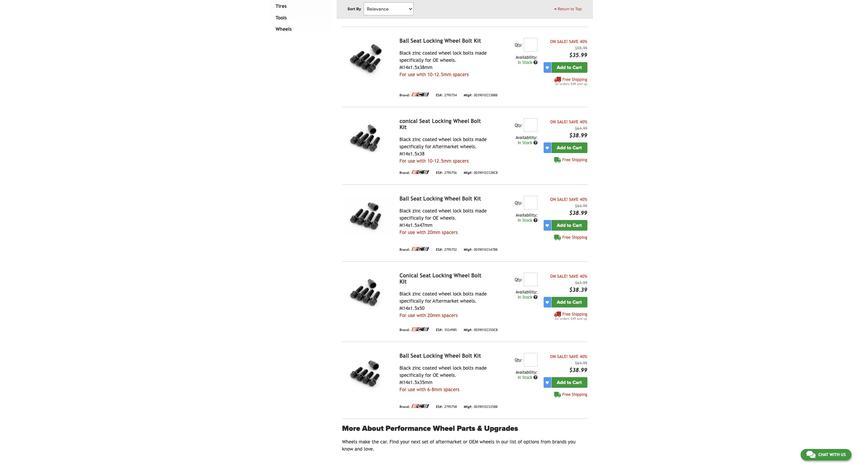 Task type: locate. For each thing, give the bounding box(es) containing it.
2 vertical spatial oe
[[433, 373, 439, 379]]

3 $64.99 from the top
[[575, 361, 588, 366]]

1 vertical spatial on
[[555, 317, 559, 321]]

with left us at the bottom right of the page
[[830, 453, 840, 458]]

bolt down mfg#: 003901ecs38bb
[[471, 118, 481, 125]]

1 vertical spatial $64.99
[[575, 204, 588, 209]]

seat
[[411, 38, 422, 44], [419, 118, 430, 125], [411, 196, 422, 202], [420, 273, 431, 279], [411, 353, 422, 360]]

40% inside on sale!                         save 40% $59.99 $35.99
[[580, 39, 588, 44]]

conical seat locking wheel bolt kit
[[400, 118, 481, 131]]

wheel inside black zinc coated wheel lock bolts made specifically for aftermarket wheels. m14x1.5x38 for use with 10-12.5mm spacers
[[439, 137, 452, 142]]

1 vertical spatial up
[[584, 317, 588, 321]]

and
[[577, 82, 583, 86], [577, 317, 583, 321], [355, 447, 363, 453]]

for for black zinc coated wheel lock bolts made specifically for oe wheels. m14x1.5x47mm for use with 20mm spacers
[[400, 230, 407, 236]]

1 vertical spatial 12.5mm
[[434, 159, 452, 164]]

mfg#: right 2795752 at the right bottom of page
[[464, 248, 473, 252]]

black inside black zinc coated wheel lock bolts made specifically for aftermarket wheels. m14x1.5x38 for use with 10-12.5mm spacers
[[400, 137, 411, 142]]

1 vertical spatial on sale!                         save 40% $64.99 $38.99
[[550, 198, 588, 217]]

up down '$38.39'
[[584, 317, 588, 321]]

lock for black zinc coated wheel lock bolts made specifically for oe wheels. m14x1.5x35mm
[[453, 366, 462, 371]]

wheel for black zinc coated wheel lock bolts made specifically for oe wheels. m14x1.5x38mm
[[445, 38, 461, 44]]

ball up m14x1.5x47mm
[[400, 196, 409, 202]]

1 for from the top
[[425, 58, 432, 63]]

for down m14x1.5x35mm at bottom
[[400, 387, 407, 393]]

1 vertical spatial 10-
[[428, 159, 434, 164]]

spacers up 2795752 at the right bottom of page
[[442, 230, 458, 236]]

use for black zinc coated wheel lock bolts made specifically for oe wheels. m14x1.5x35mm for use with 6-8mm spacers
[[408, 387, 415, 393]]

2 bolts from the top
[[463, 137, 474, 142]]

wheels. inside black zinc coated wheel lock bolts made specifically for aftermarket wheels. m14x1.5x38 for use with 10-12.5mm spacers
[[460, 144, 477, 150]]

locking up black zinc coated wheel lock bolts made specifically for oe wheels. m14x1.5x38mm for use with 10-12.5mm spacers
[[423, 38, 443, 44]]

0 vertical spatial wheels
[[276, 26, 292, 32]]

upgrades
[[484, 425, 518, 434]]

1 horizontal spatial of
[[518, 440, 522, 445]]

1 vertical spatial free shipping
[[563, 236, 588, 240]]

add to cart for black zinc coated wheel lock bolts made specifically for aftermarket wheels. m14x1.5x38
[[557, 145, 582, 151]]

made for black zinc coated wheel lock bolts made specifically for oe wheels. m14x1.5x35mm for use with 6-8mm spacers
[[475, 366, 487, 371]]

next
[[411, 440, 421, 445]]

2 ball from the top
[[400, 196, 409, 202]]

black inside black zinc coated wheel lock bolts made specifically for aftermarket wheels. m14x1.5x50 for use with 20mm spacers
[[400, 292, 411, 297]]

for inside black zinc coated wheel lock bolts made specifically for aftermarket wheels. m14x1.5x50 for use with 20mm spacers
[[425, 299, 432, 304]]

40% inside 'on sale!                         save 40% $63.99 $38.39'
[[580, 275, 588, 279]]

1 availability: from the top
[[516, 55, 538, 60]]

ball seat locking wheel bolt kit link up black zinc coated wheel lock bolts made specifically for oe wheels. m14x1.5x38mm for use with 10-12.5mm spacers
[[400, 38, 481, 44]]

zinc
[[413, 50, 421, 56], [413, 137, 421, 142], [413, 208, 421, 214], [413, 292, 421, 297], [413, 366, 421, 371]]

black up m14x1.5x38
[[400, 137, 411, 142]]

ball
[[400, 38, 409, 44], [400, 196, 409, 202], [400, 353, 409, 360]]

$64.99 for black zinc coated wheel lock bolts made specifically for oe wheels. m14x1.5x35mm for use with 6-8mm spacers
[[575, 361, 588, 366]]

1 save from the top
[[569, 39, 579, 44]]

spacers right 8mm
[[444, 387, 460, 393]]

12.5mm up es#: 2795756
[[434, 159, 452, 164]]

5 lock from the top
[[453, 366, 462, 371]]

5 use from the top
[[408, 387, 415, 393]]

5 add to cart button from the top
[[552, 378, 588, 389]]

for for m14x1.5x38
[[425, 144, 432, 150]]

and down $35.99
[[577, 82, 583, 86]]

specifically inside black zinc coated wheel lock bolts made specifically for aftermarket wheels. m14x1.5x50 for use with 20mm spacers
[[400, 299, 424, 304]]

with inside 'black zinc coated wheel lock bolts made specifically for oe wheels. m14x1.5x47mm for use with 20mm spacers'
[[417, 230, 426, 236]]

m14x1.5x50
[[400, 306, 425, 312]]

2 vertical spatial free shipping
[[563, 393, 588, 398]]

3 oe from the top
[[433, 373, 439, 379]]

zinc inside black zinc coated wheel lock bolts made specifically for aftermarket wheels. m14x1.5x38 for use with 10-12.5mm spacers
[[413, 137, 421, 142]]

1 vertical spatial ball seat locking wheel bolt kit link
[[400, 196, 481, 202]]

use inside black zinc coated wheel lock bolts made specifically for aftermarket wheels. m14x1.5x50 for use with 20mm spacers
[[408, 313, 415, 319]]

wheels
[[276, 26, 292, 32], [342, 440, 357, 445]]

lock inside black zinc coated wheel lock bolts made specifically for aftermarket wheels. m14x1.5x50 for use with 20mm spacers
[[453, 292, 462, 297]]

40% for black zinc coated wheel lock bolts made specifically for aftermarket wheels. m14x1.5x50 for use with 20mm spacers
[[580, 275, 588, 279]]

0 vertical spatial $49
[[571, 82, 576, 86]]

mfg#: right 2795754 on the right of the page
[[464, 93, 473, 97]]

on for black zinc coated wheel lock bolts made specifically for aftermarket wheels. m14x1.5x38
[[550, 120, 556, 125]]

with down m14x1.5x50
[[417, 313, 426, 319]]

add to cart for black zinc coated wheel lock bolts made specifically for oe wheels. m14x1.5x38mm
[[557, 65, 582, 71]]

your
[[400, 440, 410, 445]]

2 qty: from the top
[[515, 123, 523, 128]]

locking down es#: 2795754
[[432, 118, 452, 125]]

for for m14x1.5x35mm
[[425, 373, 432, 379]]

in stock
[[518, 60, 534, 65], [518, 141, 534, 146], [518, 218, 534, 223], [518, 295, 534, 300], [518, 376, 534, 381]]

lock inside 'black zinc coated wheel lock bolts made specifically for oe wheels. m14x1.5x47mm for use with 20mm spacers'
[[453, 208, 462, 214]]

1 vertical spatial and
[[577, 317, 583, 321]]

3 add to cart button from the top
[[552, 220, 588, 231]]

black up m14x1.5x47mm
[[400, 208, 411, 214]]

10- inside black zinc coated wheel lock bolts made specifically for aftermarket wheels. m14x1.5x38 for use with 10-12.5mm spacers
[[428, 159, 434, 164]]

with down m14x1.5x47mm
[[417, 230, 426, 236]]

1 add to wish list image from the top
[[546, 146, 549, 150]]

5 save from the top
[[569, 355, 579, 360]]

3 stock from the top
[[523, 218, 532, 223]]

0 horizontal spatial wheels
[[276, 26, 292, 32]]

1 es#: from the top
[[436, 93, 443, 97]]

chat with us link
[[801, 450, 852, 461]]

sale! inside 'on sale!                         save 40% $63.99 $38.39'
[[557, 275, 568, 279]]

bolt down mfg#: 003901ecs47bb
[[472, 273, 482, 279]]

made inside black zinc coated wheel lock bolts made specifically for aftermarket wheels. m14x1.5x38 for use with 10-12.5mm spacers
[[475, 137, 487, 142]]

5 availability: from the top
[[516, 371, 538, 376]]

1 vertical spatial oe
[[433, 216, 439, 221]]

None number field
[[524, 38, 538, 52], [524, 118, 538, 132], [524, 196, 538, 210], [524, 273, 538, 287], [524, 354, 538, 367], [524, 38, 538, 52], [524, 118, 538, 132], [524, 196, 538, 210], [524, 273, 538, 287], [524, 354, 538, 367]]

wheel down 2795754 on the right of the page
[[453, 118, 469, 125]]

1 for from the top
[[400, 72, 407, 77]]

bolts inside 'black zinc coated wheel lock bolts made specifically for oe wheels. m14x1.5x47mm for use with 20mm spacers'
[[463, 208, 474, 214]]

spacers up "2795756"
[[453, 159, 469, 164]]

wheel up aftermarket
[[433, 425, 455, 434]]

bolt up black zinc coated wheel lock bolts made specifically for oe wheels. m14x1.5x38mm for use with 10-12.5mm spacers
[[462, 38, 472, 44]]

wheels. inside 'black zinc coated wheel lock bolts made specifically for oe wheels. m14x1.5x47mm for use with 20mm spacers'
[[440, 216, 457, 221]]

0 vertical spatial oe
[[433, 58, 439, 63]]

$49 down '$38.39'
[[571, 317, 576, 321]]

wheel for black zinc coated wheel lock bolts made specifically for oe wheels. m14x1.5x47mm
[[445, 196, 461, 202]]

shipping
[[572, 77, 588, 82], [572, 158, 588, 163], [572, 236, 588, 240], [572, 313, 588, 317], [572, 393, 588, 398]]

locking up 'black zinc coated wheel lock bolts made specifically for oe wheels. m14x1.5x47mm for use with 20mm spacers'
[[423, 196, 443, 202]]

2795756
[[445, 171, 457, 175]]

ball seat locking wheel bolt kit link up black zinc coated wheel lock bolts made specifically for oe wheels. m14x1.5x35mm for use with 6-8mm spacers
[[400, 353, 481, 360]]

on
[[550, 39, 556, 44], [550, 120, 556, 125], [550, 198, 556, 202], [550, 275, 556, 279], [550, 355, 556, 360]]

spacers up 3524985
[[442, 313, 458, 319]]

bolt for black zinc coated wheel lock bolts made specifically for aftermarket wheels. m14x1.5x50 for use with 20mm spacers
[[472, 273, 482, 279]]

free shipping on orders $49 and up down $35.99
[[555, 77, 588, 86]]

black inside black zinc coated wheel lock bolts made specifically for oe wheels. m14x1.5x35mm for use with 6-8mm spacers
[[400, 366, 411, 371]]

2 for from the top
[[425, 144, 432, 150]]

for inside black zinc coated wheel lock bolts made specifically for oe wheels. m14x1.5x35mm for use with 6-8mm spacers
[[400, 387, 407, 393]]

0 vertical spatial aftermarket
[[433, 144, 459, 150]]

6 ecs - corporate logo image from the top
[[412, 405, 429, 409]]

of right set
[[430, 440, 434, 445]]

wheels inside wheels make the car. find your next set of aftermarket or oem wheels in our list of options from brands you know and love.
[[342, 440, 357, 445]]

zinc inside black zinc coated wheel lock bolts made specifically for aftermarket wheels. m14x1.5x50 for use with 20mm spacers
[[413, 292, 421, 297]]

locking down es#: 2795752
[[433, 273, 452, 279]]

for inside black zinc coated wheel lock bolts made specifically for aftermarket wheels. m14x1.5x38 for use with 10-12.5mm spacers
[[425, 144, 432, 150]]

ball seat locking wheel bolt kit link for m14x1.5x35mm
[[400, 353, 481, 360]]

ball seat locking wheel bolt kit up black zinc coated wheel lock bolts made specifically for oe wheels. m14x1.5x38mm for use with 10-12.5mm spacers
[[400, 38, 481, 44]]

sale! inside on sale!                         save 40% $59.99 $35.99
[[557, 39, 568, 44]]

4 40% from the top
[[580, 275, 588, 279]]

brand: for black zinc coated wheel lock bolts made specifically for oe wheels. m14x1.5x38mm
[[400, 93, 410, 97]]

12.5mm up es#: 2795754
[[434, 72, 452, 77]]

4 lock from the top
[[453, 292, 462, 297]]

20mm up 'es#: 3524985'
[[428, 313, 441, 319]]

black zinc coated wheel lock bolts made specifically for oe wheels. m14x1.5x35mm for use with 6-8mm spacers
[[400, 366, 487, 393]]

seat inside conical seat locking wheel bolt kit
[[420, 273, 431, 279]]

1 20mm from the top
[[428, 230, 441, 236]]

cart for black zinc coated wheel lock bolts made specifically for oe wheels. m14x1.5x47mm
[[573, 223, 582, 229]]

for down m14x1.5x50
[[400, 313, 407, 319]]

up down $35.99
[[584, 82, 588, 86]]

ball seat locking wheel bolt kit link up 'black zinc coated wheel lock bolts made specifically for oe wheels. m14x1.5x47mm for use with 20mm spacers'
[[400, 196, 481, 202]]

1 vertical spatial $38.99
[[569, 210, 588, 217]]

coated inside black zinc coated wheel lock bolts made specifically for oe wheels. m14x1.5x35mm for use with 6-8mm spacers
[[423, 366, 437, 371]]

bolt down mfg#: 003901ecs38cb
[[462, 196, 472, 202]]

sort by
[[348, 7, 361, 11]]

wheel for black zinc coated wheel lock bolts made specifically for aftermarket wheels. m14x1.5x50
[[454, 273, 470, 279]]

seat for black zinc coated wheel lock bolts made specifically for aftermarket wheels. m14x1.5x50
[[420, 273, 431, 279]]

40% for black zinc coated wheel lock bolts made specifically for oe wheels. m14x1.5x38mm for use with 10-12.5mm spacers
[[580, 39, 588, 44]]

ecs - corporate logo image for black zinc coated wheel lock bolts made specifically for oe wheels. m14x1.5x47mm
[[412, 247, 429, 251]]

coated inside black zinc coated wheel lock bolts made specifically for aftermarket wheels. m14x1.5x50 for use with 20mm spacers
[[423, 292, 437, 297]]

with inside black zinc coated wheel lock bolts made specifically for aftermarket wheels. m14x1.5x50 for use with 20mm spacers
[[417, 313, 426, 319]]

2 vertical spatial ball seat locking wheel bolt kit link
[[400, 353, 481, 360]]

4 ecs - corporate logo image from the top
[[412, 247, 429, 251]]

10- inside black zinc coated wheel lock bolts made specifically for oe wheels. m14x1.5x38mm for use with 10-12.5mm spacers
[[428, 72, 434, 77]]

lock inside black zinc coated wheel lock bolts made specifically for oe wheels. m14x1.5x38mm for use with 10-12.5mm spacers
[[453, 50, 462, 56]]

save for black zinc coated wheel lock bolts made specifically for aftermarket wheels. m14x1.5x50 for use with 20mm spacers
[[569, 275, 579, 279]]

wheel up black zinc coated wheel lock bolts made specifically for oe wheels. m14x1.5x38mm for use with 10-12.5mm spacers
[[445, 38, 461, 44]]

black inside black zinc coated wheel lock bolts made specifically for oe wheels. m14x1.5x38mm for use with 10-12.5mm spacers
[[400, 50, 411, 56]]

bolt inside conical seat locking wheel bolt kit
[[472, 273, 482, 279]]

free for black zinc coated wheel lock bolts made specifically for oe wheels. m14x1.5x47mm for use with 20mm spacers
[[563, 236, 571, 240]]

0 vertical spatial on
[[555, 82, 559, 86]]

made inside black zinc coated wheel lock bolts made specifically for aftermarket wheels. m14x1.5x50 for use with 20mm spacers
[[475, 292, 487, 297]]

aftermarket inside black zinc coated wheel lock bolts made specifically for aftermarket wheels. m14x1.5x50 for use with 20mm spacers
[[433, 299, 459, 304]]

lock for black zinc coated wheel lock bolts made specifically for oe wheels. m14x1.5x38mm
[[453, 50, 462, 56]]

wheel inside 'black zinc coated wheel lock bolts made specifically for oe wheels. m14x1.5x47mm for use with 20mm spacers'
[[439, 208, 452, 214]]

3 add to cart from the top
[[557, 223, 582, 229]]

use down m14x1.5x38
[[408, 159, 415, 164]]

3 free from the top
[[563, 236, 571, 240]]

use down m14x1.5x47mm
[[408, 230, 415, 236]]

for inside black zinc coated wheel lock bolts made specifically for aftermarket wheels. m14x1.5x38 for use with 10-12.5mm spacers
[[400, 159, 407, 164]]

black zinc coated wheel lock bolts made specifically for oe wheels. m14x1.5x38mm for use with 10-12.5mm spacers
[[400, 50, 487, 77]]

es#: left 2795752 at the right bottom of page
[[436, 248, 443, 252]]

tires
[[276, 4, 287, 9]]

5 es#: from the top
[[436, 406, 443, 409]]

12.5mm inside black zinc coated wheel lock bolts made specifically for aftermarket wheels. m14x1.5x38 for use with 10-12.5mm spacers
[[434, 159, 452, 164]]

bolts
[[463, 50, 474, 56], [463, 137, 474, 142], [463, 208, 474, 214], [463, 292, 474, 297], [463, 366, 474, 371]]

brand: for black zinc coated wheel lock bolts made specifically for aftermarket wheels. m14x1.5x50
[[400, 329, 410, 332]]

caret up image
[[554, 7, 557, 11]]

use inside black zinc coated wheel lock bolts made specifically for oe wheels. m14x1.5x38mm for use with 10-12.5mm spacers
[[408, 72, 415, 77]]

aftermarket
[[433, 144, 459, 150], [433, 299, 459, 304]]

3 wheel from the top
[[439, 208, 452, 214]]

for inside black zinc coated wheel lock bolts made specifically for oe wheels. m14x1.5x38mm for use with 10-12.5mm spacers
[[425, 58, 432, 63]]

black zinc coated wheel lock bolts made specifically for oe wheels. m14x1.5x47mm for use with 20mm spacers
[[400, 208, 487, 236]]

6 brand: from the top
[[400, 406, 410, 409]]

mfg#: for black zinc coated wheel lock bolts made specifically for oe wheels. m14x1.5x35mm for use with 6-8mm spacers
[[464, 406, 473, 409]]

1 $49 from the top
[[571, 82, 576, 86]]

orders for $38.39
[[560, 317, 570, 321]]

5 stock from the top
[[523, 376, 532, 381]]

2 use from the top
[[408, 159, 415, 164]]

ball seat locking wheel bolt kit up 'black zinc coated wheel lock bolts made specifically for oe wheels. m14x1.5x47mm for use with 20mm spacers'
[[400, 196, 481, 202]]

add to wish list image
[[546, 146, 549, 150], [546, 224, 549, 227], [546, 301, 549, 304], [546, 382, 549, 385]]

wheels. for m14x1.5x38mm
[[440, 58, 457, 63]]

&
[[477, 425, 482, 434]]

bolts inside black zinc coated wheel lock bolts made specifically for aftermarket wheels. m14x1.5x38 for use with 10-12.5mm spacers
[[463, 137, 474, 142]]

1 $64.99 from the top
[[575, 126, 588, 131]]

wheels
[[480, 440, 495, 445]]

use down 'm14x1.5x38mm'
[[408, 72, 415, 77]]

ball seat locking wheel bolt kit for m14x1.5x35mm
[[400, 353, 481, 360]]

oe inside black zinc coated wheel lock bolts made specifically for oe wheels. m14x1.5x38mm for use with 10-12.5mm spacers
[[433, 58, 439, 63]]

2 vertical spatial ball
[[400, 353, 409, 360]]

zinc up m14x1.5x35mm at bottom
[[413, 366, 421, 371]]

availability: for black zinc coated wheel lock bolts made specifically for oe wheels. m14x1.5x47mm
[[516, 213, 538, 218]]

0 vertical spatial and
[[577, 82, 583, 86]]

top
[[575, 7, 582, 11]]

wheels. inside black zinc coated wheel lock bolts made specifically for oe wheels. m14x1.5x35mm for use with 6-8mm spacers
[[440, 373, 457, 379]]

3 availability: from the top
[[516, 213, 538, 218]]

0 vertical spatial ball seat locking wheel bolt kit
[[400, 38, 481, 44]]

specifically for m14x1.5x50
[[400, 299, 424, 304]]

wheel inside conical seat locking wheel bolt kit
[[453, 118, 469, 125]]

3 ball from the top
[[400, 353, 409, 360]]

0 horizontal spatial of
[[430, 440, 434, 445]]

2 zinc from the top
[[413, 137, 421, 142]]

2 es#: from the top
[[436, 171, 443, 175]]

1 sale! from the top
[[557, 39, 568, 44]]

$38.99
[[569, 132, 588, 139], [569, 210, 588, 217], [569, 368, 588, 374]]

3 add to wish list image from the top
[[546, 301, 549, 304]]

1 on from the top
[[555, 82, 559, 86]]

made inside 'black zinc coated wheel lock bolts made specifically for oe wheels. m14x1.5x47mm for use with 20mm spacers'
[[475, 208, 487, 214]]

1 on from the top
[[550, 39, 556, 44]]

0 vertical spatial orders
[[560, 82, 570, 86]]

wheels down tools on the left of page
[[276, 26, 292, 32]]

3 ecs - corporate logo image from the top
[[412, 170, 429, 174]]

ball seat locking wheel bolt kit link
[[400, 38, 481, 44], [400, 196, 481, 202], [400, 353, 481, 360]]

locking
[[423, 38, 443, 44], [432, 118, 452, 125], [423, 196, 443, 202], [433, 273, 452, 279], [423, 353, 443, 360]]

kit
[[474, 38, 481, 44], [400, 124, 407, 131], [474, 196, 481, 202], [400, 279, 407, 285], [474, 353, 481, 360]]

mfg#: 003901ecs38bb
[[464, 93, 498, 97]]

1 $38.99 from the top
[[569, 132, 588, 139]]

made for black zinc coated wheel lock bolts made specifically for aftermarket wheels. m14x1.5x38 for use with 10-12.5mm spacers
[[475, 137, 487, 142]]

use down m14x1.5x50
[[408, 313, 415, 319]]

40%
[[580, 39, 588, 44], [580, 120, 588, 125], [580, 198, 588, 202], [580, 275, 588, 279], [580, 355, 588, 360]]

20mm inside 'black zinc coated wheel lock bolts made specifically for oe wheels. m14x1.5x47mm for use with 20mm spacers'
[[428, 230, 441, 236]]

orders down '$38.39'
[[560, 317, 570, 321]]

wheel inside conical seat locking wheel bolt kit
[[454, 273, 470, 279]]

us
[[841, 453, 846, 458]]

es#: left 3524985
[[436, 329, 443, 332]]

ball seat locking wheel bolt kit up black zinc coated wheel lock bolts made specifically for oe wheels. m14x1.5x35mm for use with 6-8mm spacers
[[400, 353, 481, 360]]

wheels. inside black zinc coated wheel lock bolts made specifically for aftermarket wheels. m14x1.5x50 for use with 20mm spacers
[[460, 299, 477, 304]]

use inside black zinc coated wheel lock bolts made specifically for aftermarket wheels. m14x1.5x38 for use with 10-12.5mm spacers
[[408, 159, 415, 164]]

zinc up 'm14x1.5x38mm'
[[413, 50, 421, 56]]

wheel up 'black zinc coated wheel lock bolts made specifically for oe wheels. m14x1.5x47mm for use with 20mm spacers'
[[445, 196, 461, 202]]

use down m14x1.5x35mm at bottom
[[408, 387, 415, 393]]

kit for black zinc coated wheel lock bolts made specifically for oe wheels. m14x1.5x38mm for use with 10-12.5mm spacers
[[474, 38, 481, 44]]

5 qty: from the top
[[515, 358, 523, 363]]

save for black zinc coated wheel lock bolts made specifically for oe wheels. m14x1.5x38mm for use with 10-12.5mm spacers
[[569, 39, 579, 44]]

conical seat locking wheel bolt kit
[[400, 273, 482, 285]]

spacers inside black zinc coated wheel lock bolts made specifically for aftermarket wheels. m14x1.5x50 for use with 20mm spacers
[[442, 313, 458, 319]]

es#2795754 - 003901ecs38bb -  ball seat locking wheel bolt kit - black zinc coated wheel lock bolts made specifically for oe wheels. m14x1.5x38mm - ecs - audi volkswagen image
[[342, 38, 394, 77]]

wheel for m14x1.5x38mm
[[439, 50, 452, 56]]

zinc up m14x1.5x47mm
[[413, 208, 421, 214]]

for inside black zinc coated wheel lock bolts made specifically for aftermarket wheels. m14x1.5x50 for use with 20mm spacers
[[400, 313, 407, 319]]

3 question circle image from the top
[[534, 219, 538, 223]]

kit inside conical seat locking wheel bolt kit
[[400, 124, 407, 131]]

wheels link
[[274, 24, 324, 35]]

black up m14x1.5x50
[[400, 292, 411, 297]]

save inside on sale!                         save 40% $59.99 $35.99
[[569, 39, 579, 44]]

003901ecs38cb
[[474, 171, 498, 175]]

mfg#: right 3524985
[[464, 329, 473, 332]]

3 on from the top
[[550, 198, 556, 202]]

2 wheel from the top
[[439, 137, 452, 142]]

specifically up 'm14x1.5x38mm'
[[400, 58, 424, 63]]

seat for black zinc coated wheel lock bolts made specifically for oe wheels. m14x1.5x47mm
[[411, 196, 422, 202]]

made inside black zinc coated wheel lock bolts made specifically for oe wheels. m14x1.5x35mm for use with 6-8mm spacers
[[475, 366, 487, 371]]

1 vertical spatial wheels
[[342, 440, 357, 445]]

black inside 'black zinc coated wheel lock bolts made specifically for oe wheels. m14x1.5x47mm for use with 20mm spacers'
[[400, 208, 411, 214]]

3 $38.99 from the top
[[569, 368, 588, 374]]

ecs - corporate logo image
[[412, 12, 429, 16], [412, 93, 429, 97], [412, 170, 429, 174], [412, 247, 429, 251], [412, 328, 429, 332], [412, 405, 429, 409]]

by
[[356, 7, 361, 11]]

1 in stock from the top
[[518, 60, 534, 65]]

save inside 'on sale!                         save 40% $63.99 $38.39'
[[569, 275, 579, 279]]

oe inside 'black zinc coated wheel lock bolts made specifically for oe wheels. m14x1.5x47mm for use with 20mm spacers'
[[433, 216, 439, 221]]

with inside black zinc coated wheel lock bolts made specifically for oe wheels. m14x1.5x38mm for use with 10-12.5mm spacers
[[417, 72, 426, 77]]

and down "make"
[[355, 447, 363, 453]]

zinc inside black zinc coated wheel lock bolts made specifically for oe wheels. m14x1.5x35mm for use with 6-8mm spacers
[[413, 366, 421, 371]]

for inside black zinc coated wheel lock bolts made specifically for oe wheels. m14x1.5x38mm for use with 10-12.5mm spacers
[[400, 72, 407, 77]]

20mm
[[428, 230, 441, 236], [428, 313, 441, 319]]

for down m14x1.5x38
[[400, 159, 407, 164]]

zinc for black zinc coated wheel lock bolts made specifically for oe wheels. m14x1.5x35mm for use with 6-8mm spacers
[[413, 366, 421, 371]]

wheel down 2795752 at the right bottom of page
[[454, 273, 470, 279]]

use inside black zinc coated wheel lock bolts made specifically for oe wheels. m14x1.5x35mm for use with 6-8mm spacers
[[408, 387, 415, 393]]

$49 down $35.99
[[571, 82, 576, 86]]

zinc up m14x1.5x38
[[413, 137, 421, 142]]

question circle image for black zinc coated wheel lock bolts made specifically for aftermarket wheels. m14x1.5x50
[[534, 296, 538, 300]]

2 sale! from the top
[[557, 120, 568, 125]]

in stock for black zinc coated wheel lock bolts made specifically for oe wheels. m14x1.5x35mm
[[518, 376, 534, 381]]

bolt for black zinc coated wheel lock bolts made specifically for oe wheels. m14x1.5x35mm for use with 6-8mm spacers
[[462, 353, 472, 360]]

ecs - corporate logo image for black zinc coated wheel lock bolts made specifically for aftermarket wheels. m14x1.5x50
[[412, 328, 429, 332]]

2 vertical spatial $64.99
[[575, 361, 588, 366]]

2 vertical spatial ball seat locking wheel bolt kit
[[400, 353, 481, 360]]

2 orders from the top
[[560, 317, 570, 321]]

for inside black zinc coated wheel lock bolts made specifically for oe wheels. m14x1.5x35mm for use with 6-8mm spacers
[[425, 373, 432, 379]]

coated inside 'black zinc coated wheel lock bolts made specifically for oe wheels. m14x1.5x47mm for use with 20mm spacers'
[[423, 208, 437, 214]]

sale!
[[557, 39, 568, 44], [557, 120, 568, 125], [557, 198, 568, 202], [557, 275, 568, 279], [557, 355, 568, 360]]

0 vertical spatial free shipping on orders $49 and up
[[555, 77, 588, 86]]

4 bolts from the top
[[463, 292, 474, 297]]

add to wish list image for black zinc coated wheel lock bolts made specifically for oe wheels. m14x1.5x35mm
[[546, 382, 549, 385]]

2 lock from the top
[[453, 137, 462, 142]]

2 vertical spatial on sale!                         save 40% $64.99 $38.99
[[550, 355, 588, 374]]

bolts inside black zinc coated wheel lock bolts made specifically for oe wheels. m14x1.5x35mm for use with 6-8mm spacers
[[463, 366, 474, 371]]

black up 'm14x1.5x38mm'
[[400, 50, 411, 56]]

0 vertical spatial 10-
[[428, 72, 434, 77]]

black zinc coated wheel lock bolts made specifically for aftermarket wheels. m14x1.5x50 for use with 20mm spacers
[[400, 292, 487, 319]]

locking for m14x1.5x38
[[432, 118, 452, 125]]

kit for black zinc coated wheel lock bolts made specifically for oe wheels. m14x1.5x47mm for use with 20mm spacers
[[474, 196, 481, 202]]

spacers inside black zinc coated wheel lock bolts made specifically for oe wheels. m14x1.5x38mm for use with 10-12.5mm spacers
[[453, 72, 469, 77]]

1 stock from the top
[[523, 60, 532, 65]]

3 for from the top
[[425, 216, 432, 221]]

1 vertical spatial aftermarket
[[433, 299, 459, 304]]

1 add to cart button from the top
[[552, 62, 588, 73]]

zinc inside 'black zinc coated wheel lock bolts made specifically for oe wheels. m14x1.5x47mm for use with 20mm spacers'
[[413, 208, 421, 214]]

more
[[342, 425, 360, 434]]

4 in stock from the top
[[518, 295, 534, 300]]

1 vertical spatial 20mm
[[428, 313, 441, 319]]

with left 6-
[[417, 387, 426, 393]]

of right the list
[[518, 440, 522, 445]]

2 black from the top
[[400, 137, 411, 142]]

5 ecs - corporate logo image from the top
[[412, 328, 429, 332]]

aftermarket
[[436, 440, 462, 445]]

zinc up m14x1.5x50
[[413, 292, 421, 297]]

10-
[[428, 72, 434, 77], [428, 159, 434, 164]]

on
[[555, 82, 559, 86], [555, 317, 559, 321]]

es#: left 2795754 on the right of the page
[[436, 93, 443, 97]]

free
[[563, 77, 571, 82], [563, 158, 571, 163], [563, 236, 571, 240], [563, 313, 571, 317], [563, 393, 571, 398]]

4 stock from the top
[[523, 295, 532, 300]]

wheel inside black zinc coated wheel lock bolts made specifically for oe wheels. m14x1.5x38mm for use with 10-12.5mm spacers
[[439, 50, 452, 56]]

bolts for black zinc coated wheel lock bolts made specifically for oe wheels. m14x1.5x38mm for use with 10-12.5mm spacers
[[463, 50, 474, 56]]

0 vertical spatial up
[[584, 82, 588, 86]]

on sale!                         save 40% $64.99 $38.99
[[550, 120, 588, 139], [550, 198, 588, 217], [550, 355, 588, 374]]

oe
[[433, 58, 439, 63], [433, 216, 439, 221], [433, 373, 439, 379]]

with inside black zinc coated wheel lock bolts made specifically for aftermarket wheels. m14x1.5x38 for use with 10-12.5mm spacers
[[417, 159, 426, 164]]

return
[[558, 7, 570, 11]]

mfg#: right 2795758
[[464, 406, 473, 409]]

cart for black zinc coated wheel lock bolts made specifically for oe wheels. m14x1.5x38mm
[[573, 65, 582, 71]]

question circle image
[[534, 61, 538, 65], [534, 141, 538, 145], [534, 219, 538, 223], [534, 296, 538, 300], [534, 376, 538, 380]]

add to wish list image
[[546, 66, 549, 69]]

3 zinc from the top
[[413, 208, 421, 214]]

specifically up m14x1.5x38
[[400, 144, 424, 150]]

specifically up m14x1.5x50
[[400, 299, 424, 304]]

up
[[584, 82, 588, 86], [584, 317, 588, 321]]

1 specifically from the top
[[400, 58, 424, 63]]

5 free from the top
[[563, 393, 571, 398]]

3 shipping from the top
[[572, 236, 588, 240]]

specifically inside black zinc coated wheel lock bolts made specifically for aftermarket wheels. m14x1.5x38 for use with 10-12.5mm spacers
[[400, 144, 424, 150]]

free shipping on orders $49 and up
[[555, 77, 588, 86], [555, 313, 588, 321]]

return to top link
[[554, 6, 582, 12]]

spacers
[[453, 72, 469, 77], [453, 159, 469, 164], [442, 230, 458, 236], [442, 313, 458, 319], [444, 387, 460, 393]]

locking inside conical seat locking wheel bolt kit
[[433, 273, 452, 279]]

use
[[408, 72, 415, 77], [408, 159, 415, 164], [408, 230, 415, 236], [408, 313, 415, 319], [408, 387, 415, 393]]

2 ecs - corporate logo image from the top
[[412, 93, 429, 97]]

1 vertical spatial ball seat locking wheel bolt kit
[[400, 196, 481, 202]]

2 up from the top
[[584, 317, 588, 321]]

es#:
[[436, 93, 443, 97], [436, 171, 443, 175], [436, 248, 443, 252], [436, 329, 443, 332], [436, 406, 443, 409]]

kit inside conical seat locking wheel bolt kit
[[400, 279, 407, 285]]

2 20mm from the top
[[428, 313, 441, 319]]

1 add to cart from the top
[[557, 65, 582, 71]]

stock
[[523, 60, 532, 65], [523, 141, 532, 146], [523, 218, 532, 223], [523, 295, 532, 300], [523, 376, 532, 381]]

bolt for black zinc coated wheel lock bolts made specifically for aftermarket wheels. m14x1.5x38 for use with 10-12.5mm spacers
[[471, 118, 481, 125]]

2 add from the top
[[557, 145, 566, 151]]

in stock for black zinc coated wheel lock bolts made specifically for aftermarket wheels. m14x1.5x50
[[518, 295, 534, 300]]

mfg#: right "2795756"
[[464, 171, 473, 175]]

3 black from the top
[[400, 208, 411, 214]]

20mm inside black zinc coated wheel lock bolts made specifically for aftermarket wheels. m14x1.5x50 for use with 20mm spacers
[[428, 313, 441, 319]]

2795752
[[445, 248, 457, 252]]

2 for from the top
[[400, 159, 407, 164]]

20mm down m14x1.5x47mm
[[428, 230, 441, 236]]

3 qty: from the top
[[515, 201, 523, 206]]

2 add to cart from the top
[[557, 145, 582, 151]]

1 orders from the top
[[560, 82, 570, 86]]

made
[[475, 50, 487, 56], [475, 137, 487, 142], [475, 208, 487, 214], [475, 292, 487, 297], [475, 366, 487, 371]]

2 of from the left
[[518, 440, 522, 445]]

0 vertical spatial ball
[[400, 38, 409, 44]]

locking up black zinc coated wheel lock bolts made specifically for oe wheels. m14x1.5x35mm for use with 6-8mm spacers
[[423, 353, 443, 360]]

2 vertical spatial $38.99
[[569, 368, 588, 374]]

2 on from the top
[[550, 120, 556, 125]]

on for $38.39
[[555, 317, 559, 321]]

3 save from the top
[[569, 198, 579, 202]]

2795758
[[445, 406, 457, 409]]

on inside 'on sale!                         save 40% $63.99 $38.39'
[[550, 275, 556, 279]]

2 in stock from the top
[[518, 141, 534, 146]]

add
[[557, 65, 566, 71], [557, 145, 566, 151], [557, 223, 566, 229], [557, 300, 566, 306], [557, 380, 566, 386]]

for inside 'black zinc coated wheel lock bolts made specifically for oe wheels. m14x1.5x47mm for use with 20mm spacers'
[[425, 216, 432, 221]]

$63.99
[[575, 281, 588, 286]]

with for m14x1.5x35mm
[[417, 387, 426, 393]]

1 40% from the top
[[580, 39, 588, 44]]

sale! for black zinc coated wheel lock bolts made specifically for oe wheels. m14x1.5x38mm for use with 10-12.5mm spacers
[[557, 39, 568, 44]]

with inside black zinc coated wheel lock bolts made specifically for oe wheels. m14x1.5x35mm for use with 6-8mm spacers
[[417, 387, 426, 393]]

spacers up 2795754 on the right of the page
[[453, 72, 469, 77]]

black up m14x1.5x35mm at bottom
[[400, 366, 411, 371]]

2 on from the top
[[555, 317, 559, 321]]

$64.99 for black zinc coated wheel lock bolts made specifically for aftermarket wheels. m14x1.5x38 for use with 10-12.5mm spacers
[[575, 126, 588, 131]]

availability: for black zinc coated wheel lock bolts made specifically for oe wheels. m14x1.5x38mm
[[516, 55, 538, 60]]

spacers inside black zinc coated wheel lock bolts made specifically for aftermarket wheels. m14x1.5x38 for use with 10-12.5mm spacers
[[453, 159, 469, 164]]

free shipping for black zinc coated wheel lock bolts made specifically for aftermarket wheels. m14x1.5x38 for use with 10-12.5mm spacers
[[563, 158, 588, 163]]

1 ball seat locking wheel bolt kit link from the top
[[400, 38, 481, 44]]

5 coated from the top
[[423, 366, 437, 371]]

specifically up m14x1.5x47mm
[[400, 216, 424, 221]]

shipping for black zinc coated wheel lock bolts made specifically for oe wheels. m14x1.5x35mm for use with 6-8mm spacers
[[572, 393, 588, 398]]

lock inside black zinc coated wheel lock bolts made specifically for aftermarket wheels. m14x1.5x38 for use with 10-12.5mm spacers
[[453, 137, 462, 142]]

ball up 'm14x1.5x38mm'
[[400, 38, 409, 44]]

12.5mm inside black zinc coated wheel lock bolts made specifically for oe wheels. m14x1.5x38mm for use with 10-12.5mm spacers
[[434, 72, 452, 77]]

3 cart from the top
[[573, 223, 582, 229]]

1 free from the top
[[563, 77, 571, 82]]

4 mfg#: from the top
[[464, 329, 473, 332]]

add to cart button for black zinc coated wheel lock bolts made specifically for aftermarket wheels. m14x1.5x50
[[552, 297, 588, 308]]

4 es#: from the top
[[436, 329, 443, 332]]

to for black zinc coated wheel lock bolts made specifically for oe wheels. m14x1.5x38mm
[[567, 65, 572, 71]]

tires link
[[274, 1, 324, 12]]

$38.99 for black zinc coated wheel lock bolts made specifically for aftermarket wheels. m14x1.5x38 for use with 10-12.5mm spacers
[[569, 132, 588, 139]]

on for black zinc coated wheel lock bolts made specifically for aftermarket wheels. m14x1.5x50
[[550, 275, 556, 279]]

0 vertical spatial on sale!                         save 40% $64.99 $38.99
[[550, 120, 588, 139]]

2 ball seat locking wheel bolt kit link from the top
[[400, 196, 481, 202]]

free shipping on orders $49 and up for $35.99
[[555, 77, 588, 86]]

add to cart
[[557, 65, 582, 71], [557, 145, 582, 151], [557, 223, 582, 229], [557, 300, 582, 306], [557, 380, 582, 386]]

spacers inside black zinc coated wheel lock bolts made specifically for oe wheels. m14x1.5x35mm for use with 6-8mm spacers
[[444, 387, 460, 393]]

aftermarket inside black zinc coated wheel lock bolts made specifically for aftermarket wheels. m14x1.5x38 for use with 10-12.5mm spacers
[[433, 144, 459, 150]]

4 brand: from the top
[[400, 248, 410, 252]]

lock
[[453, 50, 462, 56], [453, 137, 462, 142], [453, 208, 462, 214], [453, 292, 462, 297], [453, 366, 462, 371]]

es#: for m14x1.5x47mm
[[436, 248, 443, 252]]

specifically inside black zinc coated wheel lock bolts made specifically for oe wheels. m14x1.5x38mm for use with 10-12.5mm spacers
[[400, 58, 424, 63]]

5 wheel from the top
[[439, 366, 452, 371]]

specifically up m14x1.5x35mm at bottom
[[400, 373, 424, 379]]

20mm for ball
[[428, 230, 441, 236]]

zinc inside black zinc coated wheel lock bolts made specifically for oe wheels. m14x1.5x38mm for use with 10-12.5mm spacers
[[413, 50, 421, 56]]

4 zinc from the top
[[413, 292, 421, 297]]

0 vertical spatial 20mm
[[428, 230, 441, 236]]

oe inside black zinc coated wheel lock bolts made specifically for oe wheels. m14x1.5x35mm for use with 6-8mm spacers
[[433, 373, 439, 379]]

0 vertical spatial $38.99
[[569, 132, 588, 139]]

tools link
[[274, 12, 324, 24]]

0 vertical spatial $64.99
[[575, 126, 588, 131]]

for
[[425, 58, 432, 63], [425, 144, 432, 150], [425, 216, 432, 221], [425, 299, 432, 304], [425, 373, 432, 379]]

on inside on sale!                         save 40% $59.99 $35.99
[[550, 39, 556, 44]]

1 vertical spatial $49
[[571, 317, 576, 321]]

specifically
[[400, 58, 424, 63], [400, 144, 424, 150], [400, 216, 424, 221], [400, 299, 424, 304], [400, 373, 424, 379]]

coated inside black zinc coated wheel lock bolts made specifically for aftermarket wheels. m14x1.5x38 for use with 10-12.5mm spacers
[[423, 137, 437, 142]]

specifically inside black zinc coated wheel lock bolts made specifically for oe wheels. m14x1.5x35mm for use with 6-8mm spacers
[[400, 373, 424, 379]]

and down '$38.39'
[[577, 317, 583, 321]]

make
[[359, 440, 370, 445]]

003901ecs38bb
[[474, 93, 498, 97]]

40% for black zinc coated wheel lock bolts made specifically for oe wheels. m14x1.5x47mm for use with 20mm spacers
[[580, 198, 588, 202]]

0 vertical spatial ball seat locking wheel bolt kit link
[[400, 38, 481, 44]]

specifically inside 'black zinc coated wheel lock bolts made specifically for oe wheels. m14x1.5x47mm for use with 20mm spacers'
[[400, 216, 424, 221]]

1 horizontal spatial wheels
[[342, 440, 357, 445]]

1 vertical spatial free shipping on orders $49 and up
[[555, 313, 588, 321]]

free shipping on orders $49 and up down '$38.39'
[[555, 313, 588, 321]]

2 availability: from the top
[[516, 136, 538, 140]]

ball up m14x1.5x35mm at bottom
[[400, 353, 409, 360]]

use for black zinc coated wheel lock bolts made specifically for oe wheels. m14x1.5x47mm for use with 20mm spacers
[[408, 230, 415, 236]]

es#: for m14x1.5x38
[[436, 171, 443, 175]]

wheel inside black zinc coated wheel lock bolts made specifically for aftermarket wheels. m14x1.5x50 for use with 20mm spacers
[[439, 292, 452, 297]]

orders down $35.99
[[560, 82, 570, 86]]

on sale!                         save 40% $63.99 $38.39
[[550, 275, 588, 294]]

4 add to wish list image from the top
[[546, 382, 549, 385]]

coated inside black zinc coated wheel lock bolts made specifically for oe wheels. m14x1.5x38mm for use with 10-12.5mm spacers
[[423, 50, 437, 56]]

seat inside conical seat locking wheel bolt kit
[[419, 118, 430, 125]]

and for $38.39
[[577, 317, 583, 321]]

aftermarket down conical seat locking wheel bolt kit
[[433, 299, 459, 304]]

wheel up black zinc coated wheel lock bolts made specifically for oe wheels. m14x1.5x35mm for use with 6-8mm spacers
[[445, 353, 461, 360]]

add to wish list image for black zinc coated wheel lock bolts made specifically for aftermarket wheels. m14x1.5x50
[[546, 301, 549, 304]]

zinc for black zinc coated wheel lock bolts made specifically for oe wheels. m14x1.5x47mm for use with 20mm spacers
[[413, 208, 421, 214]]

oe for m14x1.5x47mm
[[433, 216, 439, 221]]

2 oe from the top
[[433, 216, 439, 221]]

bolts inside black zinc coated wheel lock bolts made specifically for oe wheels. m14x1.5x38mm for use with 10-12.5mm spacers
[[463, 50, 474, 56]]

10- for conical
[[428, 159, 434, 164]]

bolt down mfg#: 003901ecs50cb
[[462, 353, 472, 360]]

add to wish list image for black zinc coated wheel lock bolts made specifically for aftermarket wheels. m14x1.5x38
[[546, 146, 549, 150]]

0 vertical spatial free shipping
[[563, 158, 588, 163]]

for down m14x1.5x47mm
[[400, 230, 407, 236]]

4 use from the top
[[408, 313, 415, 319]]

locking inside conical seat locking wheel bolt kit
[[432, 118, 452, 125]]

in for black zinc coated wheel lock bolts made specifically for oe wheels. m14x1.5x35mm
[[518, 376, 521, 381]]

ecs - corporate logo image for black zinc coated wheel lock bolts made specifically for oe wheels. m14x1.5x38mm
[[412, 93, 429, 97]]

2 specifically from the top
[[400, 144, 424, 150]]

wheels.
[[440, 58, 457, 63], [460, 144, 477, 150], [440, 216, 457, 221], [460, 299, 477, 304], [440, 373, 457, 379]]

parts
[[457, 425, 476, 434]]

bolts inside black zinc coated wheel lock bolts made specifically for aftermarket wheels. m14x1.5x50 for use with 20mm spacers
[[463, 292, 474, 297]]

aftermarket down conical seat locking wheel bolt kit link
[[433, 144, 459, 150]]

and for $35.99
[[577, 82, 583, 86]]

4 sale! from the top
[[557, 275, 568, 279]]

3 brand: from the top
[[400, 171, 410, 175]]

es#: left 2795758
[[436, 406, 443, 409]]

wheel
[[439, 50, 452, 56], [439, 137, 452, 142], [439, 208, 452, 214], [439, 292, 452, 297], [439, 366, 452, 371]]

0 vertical spatial 12.5mm
[[434, 72, 452, 77]]

1 vertical spatial ball
[[400, 196, 409, 202]]

lock inside black zinc coated wheel lock bolts made specifically for oe wheels. m14x1.5x35mm for use with 6-8mm spacers
[[453, 366, 462, 371]]

on for black zinc coated wheel lock bolts made specifically for oe wheels. m14x1.5x47mm
[[550, 198, 556, 202]]

for inside 'black zinc coated wheel lock bolts made specifically for oe wheels. m14x1.5x47mm for use with 20mm spacers'
[[400, 230, 407, 236]]

kit for black zinc coated wheel lock bolts made specifically for aftermarket wheels. m14x1.5x38 for use with 10-12.5mm spacers
[[400, 124, 407, 131]]

bolt inside conical seat locking wheel bolt kit
[[471, 118, 481, 125]]

made inside black zinc coated wheel lock bolts made specifically for oe wheels. m14x1.5x38mm for use with 10-12.5mm spacers
[[475, 50, 487, 56]]

wheel inside black zinc coated wheel lock bolts made specifically for oe wheels. m14x1.5x35mm for use with 6-8mm spacers
[[439, 366, 452, 371]]

es#: left "2795756"
[[436, 171, 443, 175]]

with down 'm14x1.5x38mm'
[[417, 72, 426, 77]]

qty: for black zinc coated wheel lock bolts made specifically for oe wheels. m14x1.5x35mm for use with 6-8mm spacers
[[515, 358, 523, 363]]

wheels. inside black zinc coated wheel lock bolts made specifically for oe wheels. m14x1.5x38mm for use with 10-12.5mm spacers
[[440, 58, 457, 63]]

1 vertical spatial orders
[[560, 317, 570, 321]]

mfg#: for black zinc coated wheel lock bolts made specifically for aftermarket wheels. m14x1.5x50 for use with 20mm spacers
[[464, 329, 473, 332]]

free shipping
[[563, 158, 588, 163], [563, 236, 588, 240], [563, 393, 588, 398]]

for down 'm14x1.5x38mm'
[[400, 72, 407, 77]]

wheels up know
[[342, 440, 357, 445]]

with down m14x1.5x38
[[417, 159, 426, 164]]

2 vertical spatial and
[[355, 447, 363, 453]]

4 for from the top
[[425, 299, 432, 304]]



Task type: vqa. For each thing, say whether or not it's contained in the screenshot.
the bottommost "WITH"
no



Task type: describe. For each thing, give the bounding box(es) containing it.
for for m14x1.5x50
[[425, 299, 432, 304]]

oe for m14x1.5x35mm
[[433, 373, 439, 379]]

cart for black zinc coated wheel lock bolts made specifically for aftermarket wheels. m14x1.5x50
[[573, 300, 582, 306]]

on sale!                         save 40% $59.99 $35.99
[[550, 39, 588, 59]]

mfg#: 003901ecs47bb
[[464, 248, 498, 252]]

m14x1.5x47mm
[[400, 223, 433, 228]]

on for $35.99
[[555, 82, 559, 86]]

aftermarket for conical
[[433, 299, 459, 304]]

wheels. for m14x1.5x35mm
[[440, 373, 457, 379]]

free shipping for black zinc coated wheel lock bolts made specifically for oe wheels. m14x1.5x47mm for use with 20mm spacers
[[563, 236, 588, 240]]

wheel for black zinc coated wheel lock bolts made specifically for oe wheels. m14x1.5x35mm
[[445, 353, 461, 360]]

add to wish list image for black zinc coated wheel lock bolts made specifically for oe wheels. m14x1.5x47mm
[[546, 224, 549, 227]]

in for black zinc coated wheel lock bolts made specifically for aftermarket wheels. m14x1.5x50
[[518, 295, 521, 300]]

locking for m14x1.5x47mm
[[423, 196, 443, 202]]

to for black zinc coated wheel lock bolts made specifically for oe wheels. m14x1.5x35mm
[[567, 380, 572, 386]]

for for m14x1.5x38mm
[[425, 58, 432, 63]]

use for black zinc coated wheel lock bolts made specifically for oe wheels. m14x1.5x38mm for use with 10-12.5mm spacers
[[408, 72, 415, 77]]

003901ecs47bb
[[474, 248, 498, 252]]

use for black zinc coated wheel lock bolts made specifically for aftermarket wheels. m14x1.5x50 for use with 20mm spacers
[[408, 313, 415, 319]]

2795754
[[445, 93, 457, 97]]

conical
[[400, 118, 418, 125]]

conical
[[400, 273, 418, 279]]

$59.99
[[575, 46, 588, 51]]

12.5mm for conical
[[434, 159, 452, 164]]

you
[[568, 440, 576, 445]]

to for black zinc coated wheel lock bolts made specifically for aftermarket wheels. m14x1.5x50
[[567, 300, 572, 306]]

bolts for black zinc coated wheel lock bolts made specifically for oe wheels. m14x1.5x35mm for use with 6-8mm spacers
[[463, 366, 474, 371]]

know
[[342, 447, 353, 453]]

bolts for black zinc coated wheel lock bolts made specifically for oe wheels. m14x1.5x47mm for use with 20mm spacers
[[463, 208, 474, 214]]

wheels. for m14x1.5x47mm
[[440, 216, 457, 221]]

coated for m14x1.5x50
[[423, 292, 437, 297]]

stock for black zinc coated wheel lock bolts made specifically for oe wheels. m14x1.5x38mm
[[523, 60, 532, 65]]

list
[[510, 440, 517, 445]]

add for black zinc coated wheel lock bolts made specifically for oe wheels. m14x1.5x35mm
[[557, 380, 566, 386]]

the
[[372, 440, 379, 445]]

1 brand: from the top
[[400, 13, 410, 17]]

4 free from the top
[[563, 313, 571, 317]]

bolts for black zinc coated wheel lock bolts made specifically for aftermarket wheels. m14x1.5x50 for use with 20mm spacers
[[463, 292, 474, 297]]

seat for black zinc coated wheel lock bolts made specifically for aftermarket wheels. m14x1.5x38
[[419, 118, 430, 125]]

es#: 2795752
[[436, 248, 457, 252]]

mfg#: for black zinc coated wheel lock bolts made specifically for aftermarket wheels. m14x1.5x38 for use with 10-12.5mm spacers
[[464, 171, 473, 175]]

es#: 3524985
[[436, 329, 457, 332]]

ball seat locking wheel bolt kit for m14x1.5x38mm
[[400, 38, 481, 44]]

$49 for $35.99
[[571, 82, 576, 86]]

mfg#: 003901ecs38cb
[[464, 171, 498, 175]]

3524985
[[445, 329, 457, 332]]

save for black zinc coated wheel lock bolts made specifically for oe wheels. m14x1.5x35mm for use with 6-8mm spacers
[[569, 355, 579, 360]]

set
[[422, 440, 429, 445]]

10- for ball
[[428, 72, 434, 77]]

with for m14x1.5x47mm
[[417, 230, 426, 236]]

es#: 2795758
[[436, 406, 457, 409]]

question circle image for black zinc coated wheel lock bolts made specifically for aftermarket wheels. m14x1.5x38
[[534, 141, 538, 145]]

specifically for m14x1.5x47mm
[[400, 216, 424, 221]]

up for $35.99
[[584, 82, 588, 86]]

$35.99
[[569, 52, 588, 59]]

chat with us
[[819, 453, 846, 458]]

es#: 2795754
[[436, 93, 457, 97]]

stock for black zinc coated wheel lock bolts made specifically for oe wheels. m14x1.5x47mm
[[523, 218, 532, 223]]

6-
[[428, 387, 432, 393]]

made for black zinc coated wheel lock bolts made specifically for oe wheels. m14x1.5x38mm for use with 10-12.5mm spacers
[[475, 50, 487, 56]]

wheels for wheels
[[276, 26, 292, 32]]

4 shipping from the top
[[572, 313, 588, 317]]

conical seat locking wheel bolt kit link
[[400, 273, 482, 285]]

1 ecs - corporate logo image from the top
[[412, 12, 429, 16]]

mfg#: for black zinc coated wheel lock bolts made specifically for oe wheels. m14x1.5x38mm for use with 10-12.5mm spacers
[[464, 93, 473, 97]]

spacers inside 'black zinc coated wheel lock bolts made specifically for oe wheels. m14x1.5x47mm for use with 20mm spacers'
[[442, 230, 458, 236]]

es#2795758 - 003901ecs35bb -  ball seat locking wheel bolt kit - black zinc coated wheel lock bolts made specifically for oe wheels. m14x1.5x35mm - ecs - audi volkswagen image
[[342, 354, 394, 393]]

spacers for black zinc coated wheel lock bolts made specifically for oe wheels. m14x1.5x35mm for use with 6-8mm spacers
[[444, 387, 460, 393]]

wheel for m14x1.5x38
[[439, 137, 452, 142]]

add for black zinc coated wheel lock bolts made specifically for aftermarket wheels. m14x1.5x50
[[557, 300, 566, 306]]

locking for m14x1.5x38mm
[[423, 38, 443, 44]]

from
[[541, 440, 551, 445]]

brand: for black zinc coated wheel lock bolts made specifically for aftermarket wheels. m14x1.5x38
[[400, 171, 410, 175]]

and inside wheels make the car. find your next set of aftermarket or oem wheels in our list of options from brands you know and love.
[[355, 447, 363, 453]]

lock for black zinc coated wheel lock bolts made specifically for oe wheels. m14x1.5x47mm
[[453, 208, 462, 214]]

car.
[[380, 440, 388, 445]]

es#: for m14x1.5x50
[[436, 329, 443, 332]]

black zinc coated wheel lock bolts made specifically for aftermarket wheels. m14x1.5x38 for use with 10-12.5mm spacers
[[400, 137, 487, 164]]

es#2795756 - 003901ecs38cb - conical seat locking wheel bolt kit  - black zinc coated wheel lock bolts made specifically for aftermarket wheels. m14x1.5x38 - ecs - audi bmw volkswagen image
[[342, 118, 394, 157]]

for for black zinc coated wheel lock bolts made specifically for aftermarket wheels. m14x1.5x50 for use with 20mm spacers
[[400, 313, 407, 319]]

more about performance wheel parts & upgrades
[[342, 425, 518, 434]]

8mm
[[432, 387, 442, 393]]

tools
[[276, 15, 287, 20]]

lock for black zinc coated wheel lock bolts made specifically for aftermarket wheels. m14x1.5x38
[[453, 137, 462, 142]]

es#3524985 - 003901ecs50cb - conical seat locking wheel bolt kit - black zinc coated wheel lock bolts made specifically for aftermarket wheels. m14x1.5x50 - ecs - audi bmw volkswagen image
[[342, 273, 394, 312]]

$38.39
[[569, 287, 588, 294]]

about
[[362, 425, 384, 434]]

oem
[[469, 440, 478, 445]]

in stock for black zinc coated wheel lock bolts made specifically for oe wheels. m14x1.5x47mm
[[518, 218, 534, 223]]

bolts for black zinc coated wheel lock bolts made specifically for aftermarket wheels. m14x1.5x38 for use with 10-12.5mm spacers
[[463, 137, 474, 142]]

sort
[[348, 7, 355, 11]]

for for m14x1.5x47mm
[[425, 216, 432, 221]]

options
[[524, 440, 539, 445]]

stock for black zinc coated wheel lock bolts made specifically for aftermarket wheels. m14x1.5x50
[[523, 295, 532, 300]]

performance
[[386, 425, 431, 434]]

on sale!                         save 40% $64.99 $38.99 for black zinc coated wheel lock bolts made specifically for oe wheels. m14x1.5x35mm
[[550, 355, 588, 374]]

our
[[501, 440, 508, 445]]

ball for black zinc coated wheel lock bolts made specifically for oe wheels. m14x1.5x38mm for use with 10-12.5mm spacers
[[400, 38, 409, 44]]

chat
[[819, 453, 829, 458]]

wheels. for m14x1.5x50
[[460, 299, 477, 304]]

wheel for black zinc coated wheel lock bolts made specifically for aftermarket wheels. m14x1.5x38
[[453, 118, 469, 125]]

003901ecs50cb
[[474, 329, 498, 332]]

ball for black zinc coated wheel lock bolts made specifically for oe wheels. m14x1.5x47mm for use with 20mm spacers
[[400, 196, 409, 202]]

brands
[[552, 440, 567, 445]]

or
[[463, 440, 468, 445]]

003901ecs35bb
[[474, 406, 498, 409]]

m14x1.5x38mm
[[400, 65, 433, 70]]

for for black zinc coated wheel lock bolts made specifically for aftermarket wheels. m14x1.5x38 for use with 10-12.5mm spacers
[[400, 159, 407, 164]]

for for black zinc coated wheel lock bolts made specifically for oe wheels. m14x1.5x38mm for use with 10-12.5mm spacers
[[400, 72, 407, 77]]

kit for black zinc coated wheel lock bolts made specifically for aftermarket wheels. m14x1.5x50 for use with 20mm spacers
[[400, 279, 407, 285]]

40% for black zinc coated wheel lock bolts made specifically for aftermarket wheels. m14x1.5x38 for use with 10-12.5mm spacers
[[580, 120, 588, 125]]

orders for $35.99
[[560, 82, 570, 86]]

add to cart for black zinc coated wheel lock bolts made specifically for aftermarket wheels. m14x1.5x50
[[557, 300, 582, 306]]

1 shipping from the top
[[572, 77, 588, 82]]

locking for m14x1.5x50
[[433, 273, 452, 279]]

use for black zinc coated wheel lock bolts made specifically for aftermarket wheels. m14x1.5x38 for use with 10-12.5mm spacers
[[408, 159, 415, 164]]

locking for m14x1.5x35mm
[[423, 353, 443, 360]]

wheels for wheels make the car. find your next set of aftermarket or oem wheels in our list of options from brands you know and love.
[[342, 440, 357, 445]]

m14x1.5x38
[[400, 151, 425, 157]]

made for black zinc coated wheel lock bolts made specifically for aftermarket wheels. m14x1.5x50 for use with 20mm spacers
[[475, 292, 487, 297]]

sale! for black zinc coated wheel lock bolts made specifically for oe wheels. m14x1.5x35mm for use with 6-8mm spacers
[[557, 355, 568, 360]]

m14x1.5x35mm
[[400, 380, 433, 386]]

add to cart button for black zinc coated wheel lock bolts made specifically for oe wheels. m14x1.5x47mm
[[552, 220, 588, 231]]

es#2795752 - 003901ecs47bb - ball seat locking wheel bolt kit - black zinc coated wheel lock bolts made specifically for oe wheels. m14x1.5x47mm - ecs - audi volkswagen image
[[342, 196, 394, 235]]

mfg#: 003901ecs50cb
[[464, 329, 498, 332]]

find
[[390, 440, 399, 445]]

cart for black zinc coated wheel lock bolts made specifically for aftermarket wheels. m14x1.5x38
[[573, 145, 582, 151]]

free shipping on orders $49 and up for $38.39
[[555, 313, 588, 321]]

ecs - corporate logo image for black zinc coated wheel lock bolts made specifically for aftermarket wheels. m14x1.5x38
[[412, 170, 429, 174]]

mfg#: 003901ecs35bb
[[464, 406, 498, 409]]

conical seat locking wheel bolt kit link
[[400, 118, 481, 131]]

in
[[496, 440, 500, 445]]

qty: for black zinc coated wheel lock bolts made specifically for oe wheels. m14x1.5x38mm for use with 10-12.5mm spacers
[[515, 43, 523, 48]]

black for black zinc coated wheel lock bolts made specifically for aftermarket wheels. m14x1.5x38 for use with 10-12.5mm spacers
[[400, 137, 411, 142]]

coated for m14x1.5x38
[[423, 137, 437, 142]]

in for black zinc coated wheel lock bolts made specifically for oe wheels. m14x1.5x47mm
[[518, 218, 521, 223]]

return to top
[[557, 7, 582, 11]]

es#: 2795756
[[436, 171, 457, 175]]

sale! for black zinc coated wheel lock bolts made specifically for oe wheels. m14x1.5x47mm for use with 20mm spacers
[[557, 198, 568, 202]]

wheels make the car. find your next set of aftermarket or oem wheels in our list of options from brands you know and love.
[[342, 440, 576, 453]]

availability: for black zinc coated wheel lock bolts made specifically for oe wheels. m14x1.5x35mm
[[516, 371, 538, 376]]

wheel for m14x1.5x50
[[439, 292, 452, 297]]

love.
[[364, 447, 375, 453]]

in stock for black zinc coated wheel lock bolts made specifically for oe wheels. m14x1.5x38mm
[[518, 60, 534, 65]]

1 of from the left
[[430, 440, 434, 445]]

brand: for black zinc coated wheel lock bolts made specifically for oe wheels. m14x1.5x35mm
[[400, 406, 410, 409]]

comments image
[[807, 451, 816, 459]]

bolt for black zinc coated wheel lock bolts made specifically for oe wheels. m14x1.5x47mm for use with 20mm spacers
[[462, 196, 472, 202]]



